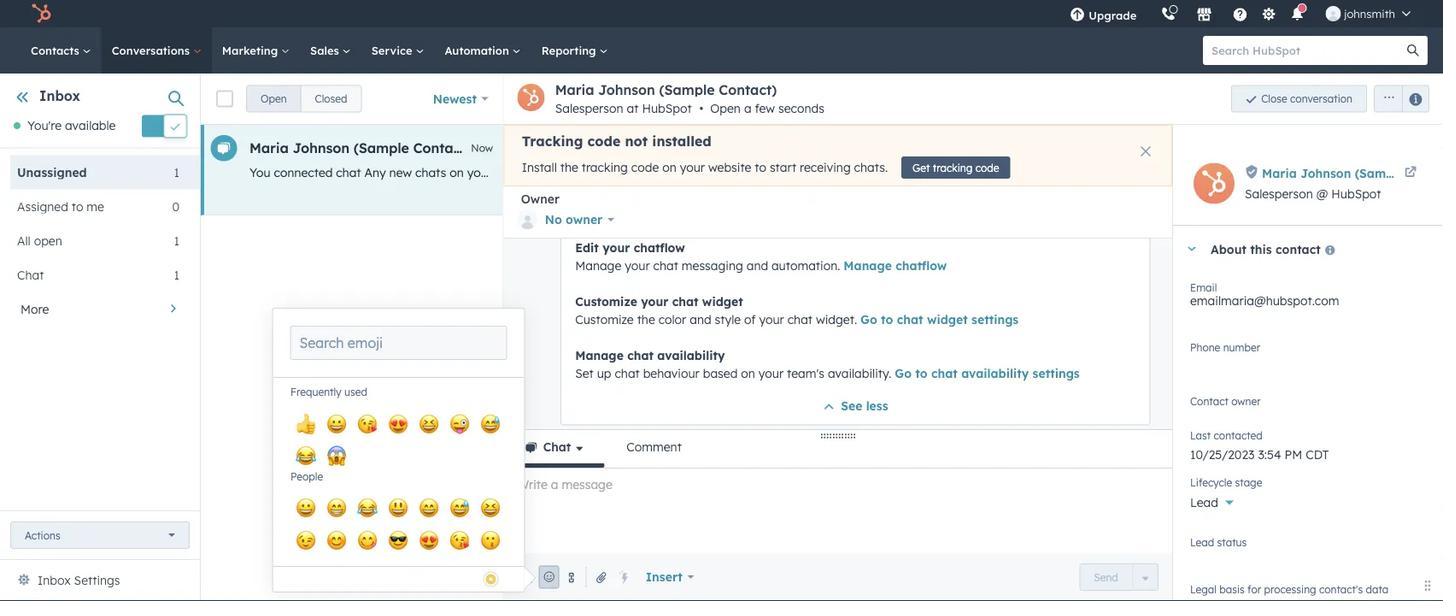 Task type: locate. For each thing, give the bounding box(es) containing it.
0 vertical spatial 😅
[[480, 411, 501, 436]]

(sample inside row
[[354, 139, 409, 156]]

contact
[[1276, 241, 1322, 256]]

chat up "behaviour"
[[627, 348, 654, 363]]

your inside 🎉 any new chats on your website will appear here. choose what you'd like to do next:
[[678, 150, 703, 165]]

website for will
[[706, 150, 749, 165]]

to left start
[[755, 160, 767, 175]]

0 horizontal spatial is
[[897, 204, 906, 219]]

1 horizontal spatial from
[[983, 165, 1010, 180]]

automation
[[445, 43, 513, 57]]

new down "maria johnson (sample contact) now"
[[389, 165, 412, 180]]

here. inside 🎉 any new chats on your website will appear here. choose what you'd like to do next:
[[818, 150, 845, 165]]

new inside row
[[389, 165, 412, 180]]

0 vertical spatial widget
[[702, 294, 743, 309]]

2 group from the left
[[1368, 85, 1430, 112]]

close
[[1262, 92, 1288, 105]]

tracking inside button
[[933, 161, 973, 174]]

menu
[[1059, 0, 1423, 27]]

will up owner
[[542, 165, 560, 180]]

1 horizontal spatial 😅
[[480, 411, 501, 436]]

inbox inside 'link'
[[38, 573, 71, 588]]

live chat from maria johnson (sample contact) with context you connected chat
any new chats on your website will appear here. choose what you'd like to do next:

try it out 
send a test chat from any page where the tracking code is installed: https://app.hubs row
[[201, 125, 1370, 215]]

0 vertical spatial test
[[930, 165, 951, 180]]

2 horizontal spatial johnson
[[1301, 165, 1352, 180]]

close conversation button
[[1232, 85, 1368, 112]]

about
[[1211, 241, 1247, 256]]

calling icon image
[[1161, 7, 1177, 22]]

code left installed:
[[1178, 165, 1206, 180]]

tracking right get
[[933, 161, 973, 174]]

website inside tracking code not installed alert
[[709, 160, 752, 175]]

1 group from the left
[[246, 85, 362, 112]]

code inside row
[[1178, 165, 1206, 180]]

0 vertical spatial 1
[[174, 164, 180, 179]]

1 horizontal spatial new
[[600, 150, 623, 165]]

😂 up the people
[[295, 443, 316, 468]]

of
[[744, 312, 756, 327]]

johnson up at
[[599, 81, 656, 98]]

1 horizontal spatial open
[[711, 101, 741, 116]]

chat down "go to chat widget settings" link
[[931, 366, 958, 381]]

no
[[545, 212, 562, 227], [1191, 401, 1208, 416]]

0 horizontal spatial contact)
[[413, 139, 472, 156]]

contact) up few
[[719, 81, 777, 98]]

chat inside button
[[543, 439, 571, 454]]

is left installed.
[[897, 204, 906, 219]]

website up owner
[[496, 165, 539, 180]]

edit
[[575, 240, 599, 255]]

0 horizontal spatial next:
[[804, 165, 831, 180]]

do inside row
[[786, 165, 801, 180]]

sales
[[310, 43, 343, 57]]

assigned to me
[[17, 199, 104, 214]]

manage up up
[[575, 348, 624, 363]]

1 vertical spatial maria
[[250, 139, 289, 156]]

on
[[660, 150, 675, 165], [663, 160, 677, 175], [450, 165, 464, 180], [741, 366, 755, 381]]

lead left status at the bottom right
[[1191, 536, 1215, 548]]

maria up 'salesperson @ hubspot' on the top
[[1263, 165, 1298, 180]]

maria johnson (sample conta link
[[1263, 163, 1444, 183]]

widget up go to chat availability settings link
[[927, 312, 968, 327]]

see less
[[841, 399, 888, 414]]

set
[[575, 366, 594, 381]]

1
[[174, 164, 180, 179], [174, 233, 180, 248], [174, 267, 180, 282]]

😀 right 👍
[[326, 411, 347, 436]]

to inside the manage chat availability set up chat behaviour based on your team's availability. go to chat availability settings
[[915, 366, 928, 381]]

lead down lifecycle
[[1191, 495, 1219, 510]]

website down 🎉
[[706, 150, 749, 165]]

any inside live chat from maria johnson (sample contact) with context you connected chat
any new chats on your website will appear here. choose what you'd like to do next:

try it out 
send a test chat from any page where the tracking code is installed: https://app.hubs row
[[365, 165, 386, 180]]

😅
[[480, 411, 501, 436], [449, 495, 470, 521]]

😆 inside 😆 😉
[[480, 495, 501, 521]]

1 vertical spatial johnson
[[293, 139, 350, 156]]

go inside the manage chat availability set up chat behaviour based on your team's availability. go to chat availability settings
[[895, 366, 912, 381]]

hubspot inside maria johnson (sample contact) salesperson at hubspot • open a few seconds
[[642, 101, 692, 116]]

and inside edit your chatflow manage your chat messaging and automation. manage chatflow
[[747, 258, 768, 273]]

frequently
[[290, 386, 341, 398]]

Phone number text field
[[1191, 338, 1427, 372]]

1 vertical spatial a
[[919, 165, 927, 180]]

johnson inside row
[[293, 139, 350, 156]]

1 horizontal spatial hubspot
[[1332, 186, 1382, 201]]

tracking down close image
[[1129, 165, 1175, 180]]

group
[[246, 85, 362, 112], [1368, 85, 1430, 112]]

1 horizontal spatial group
[[1368, 85, 1430, 112]]

where inside live chat from maria johnson (sample contact) with context you connected chat
any new chats on your website will appear here. choose what you'd like to do next:

try it out 
send a test chat from any page where the tracking code is installed: https://app.hubs row
[[1070, 165, 1104, 180]]

0 horizontal spatial what
[[684, 165, 712, 180]]

(sample for maria johnson (sample conta
[[1356, 165, 1405, 180]]

maria inside maria johnson (sample contact) salesperson at hubspot • open a few seconds
[[555, 81, 595, 98]]

contact) for maria johnson (sample contact) salesperson at hubspot • open a few seconds
[[719, 81, 777, 98]]

chat down the 'install the tracking code on your website to start receiving chats.'
[[642, 204, 667, 219]]

code down not
[[632, 160, 659, 175]]

1 horizontal spatial 😍
[[418, 527, 439, 553]]

0 horizontal spatial 😅
[[449, 495, 470, 521]]

and for messaging
[[747, 258, 768, 273]]

to
[[981, 150, 993, 165], [755, 160, 767, 175], [771, 165, 783, 180], [72, 199, 83, 214], [881, 312, 893, 327], [915, 366, 928, 381]]

1 vertical spatial test
[[618, 204, 639, 219]]

1 horizontal spatial chat
[[543, 439, 571, 454]]

0 horizontal spatial any
[[365, 165, 386, 180]]

(sample for maria johnson (sample contact) salesperson at hubspot • open a few seconds
[[660, 81, 715, 98]]

sales link
[[300, 27, 361, 74]]

group down search image
[[1368, 85, 1430, 112]]

2 1 from the top
[[174, 233, 180, 248]]

salesperson down installed:
[[1246, 186, 1314, 201]]

group down sales
[[246, 85, 362, 112]]

chats
[[626, 150, 657, 165], [416, 165, 447, 180]]

you
[[250, 165, 271, 180]]

0 vertical spatial page
[[1038, 165, 1067, 180]]

0 horizontal spatial johnson
[[293, 139, 350, 156]]

legal
[[1191, 583, 1217, 595]]

chatflow down installed.
[[896, 258, 947, 273]]

maria for maria johnson (sample conta
[[1263, 165, 1298, 180]]

owner up edit
[[566, 212, 603, 227]]

1 horizontal spatial where
[[1070, 165, 1104, 180]]

maria down reporting link
[[555, 81, 595, 98]]

1 horizontal spatial any
[[575, 150, 597, 165]]

Closed button
[[301, 85, 362, 112]]

from
[[983, 165, 1010, 180], [671, 204, 697, 219]]

availability up "behaviour"
[[657, 348, 725, 363]]

1 horizontal spatial (sample
[[660, 81, 715, 98]]

code right get
[[976, 161, 1000, 174]]

1 vertical spatial settings
[[1033, 366, 1080, 381]]

all open
[[17, 233, 62, 248]]

out
[[866, 165, 884, 180]]

customize down edit
[[575, 294, 637, 309]]

0 horizontal spatial chatflow
[[634, 240, 685, 255]]

salesperson
[[555, 101, 624, 116], [1246, 186, 1314, 201]]

1 vertical spatial 😆
[[480, 495, 501, 521]]

1 horizontal spatial salesperson
[[1246, 186, 1314, 201]]

😅 for 😅
[[449, 495, 470, 521]]

the
[[561, 160, 579, 175], [1107, 165, 1125, 180], [795, 204, 813, 219], [637, 312, 655, 327]]

actions
[[25, 529, 60, 542]]

0 horizontal spatial here.
[[608, 165, 635, 180]]

1 for unassigned
[[174, 164, 180, 179]]

0 vertical spatial a
[[745, 101, 752, 116]]

0 vertical spatial no
[[545, 212, 562, 227]]

salesperson up tracking code not installed
[[555, 101, 624, 116]]

calling icon button
[[1154, 2, 1183, 25]]

salesperson inside maria johnson (sample contact) salesperson at hubspot • open a few seconds
[[555, 101, 624, 116]]

code inside button
[[976, 161, 1000, 174]]

about this contact
[[1211, 241, 1322, 256]]

get tracking code button
[[902, 156, 1011, 179]]

from inside row
[[983, 165, 1010, 180]]

(sample inside maria johnson (sample contact) salesperson at hubspot • open a few seconds
[[660, 81, 715, 98]]

1 horizontal spatial what
[[894, 150, 922, 165]]

0 horizontal spatial chats
[[416, 165, 447, 180]]

😍
[[388, 411, 408, 436], [418, 527, 439, 553]]

number
[[1224, 341, 1261, 354]]

0 horizontal spatial and
[[690, 312, 711, 327]]

1 vertical spatial 1
[[174, 233, 180, 248]]

😆 for 😆
[[418, 411, 439, 436]]

available
[[65, 118, 116, 133]]

next: inside row
[[804, 165, 831, 180]]

0 vertical spatial 😍
[[388, 411, 408, 436]]

see
[[841, 399, 863, 414]]

website inside row
[[496, 165, 539, 180]]

the inside row
[[1107, 165, 1125, 180]]

contacts
[[31, 43, 83, 57]]

hubspot down the maria johnson (sample conta link
[[1332, 186, 1382, 201]]

0 vertical spatial hubspot
[[642, 101, 692, 116]]

1 horizontal spatial any
[[1013, 165, 1034, 180]]

get tracking code
[[913, 161, 1000, 174]]

next: inside 🎉 any new chats on your website will appear here. choose what you'd like to do next:
[[1014, 150, 1042, 165]]

1 horizontal spatial 😀
[[326, 411, 347, 436]]

website
[[706, 150, 749, 165], [709, 160, 752, 175], [496, 165, 539, 180]]

chat left the widget.
[[788, 312, 813, 327]]

😍 right 😎 at the left of the page
[[418, 527, 439, 553]]

1 horizontal spatial no
[[1191, 401, 1208, 416]]

any inside 🎉 any new chats on your website will appear here. choose what you'd like to do next:
[[575, 150, 597, 165]]

maria inside row
[[250, 139, 289, 156]]

manage inside the manage chat availability set up chat behaviour based on your team's availability. go to chat availability settings
[[575, 348, 624, 363]]

choose inside row
[[638, 165, 680, 180]]

availability.
[[828, 366, 892, 381]]

legal basis for processing contact's data
[[1191, 583, 1389, 595]]

1 vertical spatial and
[[690, 312, 711, 327]]

😆 left 😜 on the bottom
[[418, 411, 439, 436]]

do
[[996, 150, 1011, 165], [786, 165, 801, 180]]

contact) down newest
[[413, 139, 472, 156]]

1 horizontal spatial chats
[[626, 150, 657, 165]]

any down tracking code not installed
[[575, 150, 597, 165]]

😅 right 😜 on the bottom
[[480, 411, 501, 436]]

0 vertical spatial lead
[[1191, 495, 1219, 510]]

3 1 from the top
[[174, 267, 180, 282]]

johnsmith
[[1345, 6, 1396, 21]]

actions button
[[10, 521, 190, 549]]

send group
[[1080, 563, 1159, 591]]

0 vertical spatial (sample
[[660, 81, 715, 98]]

1 1 from the top
[[174, 164, 180, 179]]

0 horizontal spatial appear
[[563, 165, 604, 180]]

1 horizontal spatial and
[[747, 258, 768, 273]]

is inside row
[[1209, 165, 1218, 180]]

chats inside live chat from maria johnson (sample contact) with context you connected chat
any new chats on your website will appear here. choose what you'd like to do next:

try it out 
send a test chat from any page where the tracking code is installed: https://app.hubs row
[[416, 165, 447, 180]]

behaviour
[[643, 366, 700, 381]]

😂 left 😃
[[357, 495, 377, 521]]

johnson up @
[[1301, 165, 1352, 180]]

appear inside 🎉 any new chats on your website will appear here. choose what you'd like to do next:
[[774, 150, 815, 165]]

2 vertical spatial (sample
[[1356, 165, 1405, 180]]

0 vertical spatial send
[[888, 165, 916, 180]]

1 vertical spatial contact)
[[413, 139, 472, 156]]

0 vertical spatial where
[[1070, 165, 1104, 180]]

connected
[[274, 165, 333, 180]]

notifications image
[[1290, 8, 1306, 23]]

next: left try
[[804, 165, 831, 180]]

0 horizontal spatial group
[[246, 85, 362, 112]]

(sample up •
[[660, 81, 715, 98]]

main content
[[201, 0, 1444, 601]]

any down "maria johnson (sample contact) now"
[[365, 165, 386, 180]]

send for send
[[1095, 571, 1119, 583]]

manage chat availability set up chat behaviour based on your team's availability. go to chat availability settings
[[575, 348, 1080, 381]]

owner inside 'no owner' popup button
[[566, 212, 603, 227]]

your inside the manage chat availability set up chat behaviour based on your team's availability. go to chat availability settings
[[759, 366, 784, 381]]

go right availability.
[[895, 366, 912, 381]]

0 horizontal spatial 😂
[[295, 443, 316, 468]]

widget up style
[[702, 294, 743, 309]]

chats inside 🎉 any new chats on your website will appear here. choose what you'd like to do next:
[[626, 150, 657, 165]]

2 lead from the top
[[1191, 536, 1215, 548]]

1 vertical spatial salesperson
[[1246, 186, 1314, 201]]

1 horizontal spatial appear
[[774, 150, 815, 165]]

(sample left conta
[[1356, 165, 1405, 180]]

0 vertical spatial customize
[[575, 294, 637, 309]]

1 horizontal spatial settings
[[1033, 366, 1080, 381]]

1 horizontal spatial is
[[1209, 165, 1218, 180]]

chats down "maria johnson (sample contact) now"
[[416, 165, 447, 180]]

and right messaging
[[747, 258, 768, 273]]

contact) inside row
[[413, 139, 472, 156]]

open down marketing link
[[261, 92, 287, 105]]

😱
[[326, 443, 347, 468]]

hubspot right at
[[642, 101, 692, 116]]

customize up up
[[575, 312, 634, 327]]

0 horizontal spatial send
[[575, 204, 603, 219]]

chat
[[17, 267, 44, 282], [543, 439, 571, 454]]

from right get
[[983, 165, 1010, 180]]

0 horizontal spatial 😍
[[388, 411, 408, 436]]

website inside 🎉 any new chats on your website will appear here. choose what you'd like to do next:
[[706, 150, 749, 165]]

😆 up 😗
[[480, 495, 501, 521]]

test up installed.
[[930, 165, 951, 180]]

inbox left settings
[[38, 573, 71, 588]]

send inside button
[[1095, 571, 1119, 583]]

is left installed:
[[1209, 165, 1218, 180]]

service
[[372, 43, 416, 57]]

and inside customize your chat widget customize the color and style of your chat widget. go to chat widget settings
[[690, 312, 711, 327]]

any inside row
[[1013, 165, 1034, 180]]

🎉 any new chats on your website will appear here. choose what you'd like to do next:
[[575, 133, 1042, 165]]

0 vertical spatial go
[[861, 312, 877, 327]]

people
[[290, 470, 323, 483]]

0 vertical spatial no owner button
[[518, 207, 615, 233]]

widget.
[[816, 312, 857, 327]]

widget
[[702, 294, 743, 309], [927, 312, 968, 327]]

any right get tracking code
[[1013, 165, 1034, 180]]

Open button
[[246, 85, 301, 112]]

where
[[1070, 165, 1104, 180], [757, 204, 791, 219]]

test inside row
[[930, 165, 951, 180]]

you'd left start
[[715, 165, 746, 180]]

marketing link
[[212, 27, 300, 74]]

chatflow up messaging
[[634, 240, 685, 255]]

0 horizontal spatial you'd
[[715, 165, 746, 180]]

1 horizontal spatial 😂
[[357, 495, 377, 521]]

1 horizontal spatial page
[[1038, 165, 1067, 180]]

0 vertical spatial is
[[1209, 165, 1218, 180]]

a up installed.
[[919, 165, 927, 180]]

settings image
[[1262, 7, 1277, 23]]

inbox up you're available
[[39, 87, 80, 104]]

lead inside popup button
[[1191, 495, 1219, 510]]

send inside row
[[888, 165, 916, 180]]

any down the 'install the tracking code on your website to start receiving chats.'
[[701, 204, 722, 219]]

😍 left 😜 on the bottom
[[388, 411, 408, 436]]

0 vertical spatial and
[[747, 258, 768, 273]]

to down "go to chat widget settings" link
[[915, 366, 928, 381]]

Search HubSpot search field
[[1204, 36, 1413, 65]]

😀 left the 😁
[[295, 495, 316, 521]]

code left not
[[588, 133, 621, 150]]

2 vertical spatial johnson
[[1301, 165, 1352, 180]]

0 horizontal spatial hubspot
[[642, 101, 692, 116]]

johnson inside maria johnson (sample contact) salesperson at hubspot • open a few seconds
[[599, 81, 656, 98]]

2 horizontal spatial maria
[[1263, 165, 1298, 180]]

what right out on the right top
[[894, 150, 922, 165]]

less
[[866, 399, 888, 414]]

new down tracking code not installed
[[600, 150, 623, 165]]

marketplaces image
[[1197, 8, 1213, 23]]

open right •
[[711, 101, 741, 116]]

0 horizontal spatial go
[[861, 312, 877, 327]]

contact)
[[719, 81, 777, 98], [413, 139, 472, 156]]

marketplaces button
[[1187, 0, 1223, 27]]

here.
[[818, 150, 845, 165], [608, 165, 635, 180]]

like left start
[[749, 165, 768, 180]]

the inside tracking code not installed alert
[[561, 160, 579, 175]]

test right no owner
[[618, 204, 639, 219]]

based
[[703, 366, 738, 381]]

not
[[625, 133, 648, 150]]

1 horizontal spatial you'd
[[925, 150, 956, 165]]

1 horizontal spatial a
[[745, 101, 752, 116]]

1 lead from the top
[[1191, 495, 1219, 510]]

all
[[17, 233, 31, 248]]

search image
[[1408, 44, 1420, 56]]

0 horizontal spatial settings
[[972, 312, 1019, 327]]

now
[[471, 141, 493, 154]]

to right get
[[981, 150, 993, 165]]

no up last
[[1191, 401, 1208, 416]]

from down the 'install the tracking code on your website to start receiving chats.'
[[671, 204, 697, 219]]

no owner button down owner
[[518, 207, 615, 233]]

0 horizontal spatial new
[[389, 165, 412, 180]]

installed
[[653, 133, 712, 150]]

chatflow
[[634, 240, 685, 255], [896, 258, 947, 273]]

😂 inside 😅 😂
[[295, 443, 316, 468]]

2 horizontal spatial a
[[919, 165, 927, 180]]

here. inside row
[[608, 165, 635, 180]]

contacted
[[1214, 429, 1263, 442]]

appear inside row
[[563, 165, 604, 180]]

😆 for 😆 😉
[[480, 495, 501, 521]]

😘
[[357, 411, 377, 436], [449, 527, 470, 553]]

😅 inside 😅 😂
[[480, 411, 501, 436]]

like right get
[[959, 150, 978, 165]]

chat left messaging
[[653, 258, 678, 273]]

😘 left 😗
[[449, 527, 470, 553]]

owner up "contacted"
[[1232, 395, 1262, 407]]

0 horizontal spatial like
[[749, 165, 768, 180]]

installed.
[[909, 204, 959, 219]]

1 horizontal spatial next:
[[1014, 150, 1042, 165]]

phone number
[[1191, 341, 1261, 354]]

johnson up connected
[[293, 139, 350, 156]]

on inside tracking code not installed alert
[[663, 160, 677, 175]]

to up the send a test chat from any page where the tracking code is installed.
[[771, 165, 783, 180]]

1 horizontal spatial test
[[930, 165, 951, 180]]

close image
[[1141, 146, 1152, 156]]

insert
[[646, 569, 683, 584]]

0 horizontal spatial salesperson
[[555, 101, 624, 116]]

upgrade image
[[1071, 8, 1086, 23]]

is
[[1209, 165, 1218, 180], [897, 204, 906, 219]]

to inside 🎉 any new chats on your website will appear here. choose what you'd like to do next:
[[981, 150, 993, 165]]

open inside open button
[[261, 92, 287, 105]]

1 horizontal spatial maria
[[555, 81, 595, 98]]

settings
[[972, 312, 1019, 327], [1033, 366, 1080, 381]]

0 horizontal spatial 😀
[[295, 495, 316, 521]]

you'd up installed.
[[925, 150, 956, 165]]

contact) inside maria johnson (sample contact) salesperson at hubspot • open a few seconds
[[719, 81, 777, 98]]

your
[[678, 150, 703, 165], [680, 160, 705, 175], [467, 165, 493, 180], [602, 240, 630, 255], [625, 258, 650, 273], [641, 294, 668, 309], [759, 312, 784, 327], [759, 366, 784, 381]]

no owner button up last contacted text field
[[1191, 392, 1427, 420]]

2 vertical spatial send
[[1095, 571, 1119, 583]]

chats down not
[[626, 150, 657, 165]]

go right the widget.
[[861, 312, 877, 327]]

choose inside 🎉 any new chats on your website will appear here. choose what you'd like to do next:
[[849, 150, 891, 165]]

1 horizontal spatial availability
[[961, 366, 1029, 381]]

conta
[[1409, 165, 1444, 180]]

0 vertical spatial from
[[983, 165, 1010, 180]]

😘 down used
[[357, 411, 377, 436]]

color
[[658, 312, 686, 327]]

1 vertical spatial send
[[575, 204, 603, 219]]

no down owner
[[545, 212, 562, 227]]

johnson for maria johnson (sample contact) salesperson at hubspot • open a few seconds
[[599, 81, 656, 98]]

chat right get
[[955, 165, 980, 180]]

1 vertical spatial 😘
[[449, 527, 470, 553]]

a right no owner
[[607, 204, 614, 219]]

email
[[1191, 281, 1218, 294]]

maria up you
[[250, 139, 289, 156]]

0 vertical spatial 😆
[[418, 411, 439, 436]]



Task type: describe. For each thing, give the bounding box(es) containing it.
start
[[770, 160, 797, 175]]

@
[[1317, 186, 1329, 201]]

close conversation
[[1262, 92, 1353, 105]]

phone
[[1191, 341, 1221, 354]]

on inside the manage chat availability set up chat behaviour based on your team's availability. go to chat availability settings
[[741, 366, 755, 381]]

tracking down tracking code not installed
[[582, 160, 628, 175]]

maria johnson (sample conta
[[1263, 165, 1444, 180]]

0 vertical spatial 😀
[[326, 411, 347, 436]]

main content containing maria johnson (sample contact)
[[201, 0, 1444, 601]]

😅 😂
[[295, 411, 501, 468]]

like inside row
[[749, 165, 768, 180]]

a inside maria johnson (sample contact) salesperson at hubspot • open a few seconds
[[745, 101, 752, 116]]

last contacted
[[1191, 429, 1263, 442]]

owner
[[521, 192, 560, 206]]

no owner button for owner
[[518, 207, 615, 233]]

0 horizontal spatial test
[[618, 204, 639, 219]]

to left me
[[72, 199, 83, 214]]

chat right up
[[615, 366, 640, 381]]

last
[[1191, 429, 1212, 442]]

see less button
[[823, 396, 888, 418]]

johnson for maria johnson (sample conta
[[1301, 165, 1352, 180]]

1 horizontal spatial chatflow
[[896, 258, 947, 273]]

https://app.hubs
[[1274, 165, 1370, 180]]

send button
[[1080, 563, 1133, 591]]

at
[[627, 101, 639, 116]]

no owner button for contact owner
[[1191, 392, 1427, 420]]

maria johnson (sample contact) now
[[250, 139, 493, 156]]

1 for all open
[[174, 233, 180, 248]]

basis
[[1220, 583, 1245, 595]]

get
[[913, 161, 931, 174]]

johnsmith button
[[1316, 0, 1422, 27]]

manage right "automation."
[[844, 258, 892, 273]]

settings
[[74, 573, 120, 588]]

what inside row
[[684, 165, 712, 180]]

chat down "maria johnson (sample contact) now"
[[336, 165, 361, 180]]

owner up last contacted
[[1211, 401, 1245, 416]]

1 vertical spatial page
[[725, 204, 754, 219]]

no inside contact owner no owner
[[1191, 401, 1208, 416]]

style
[[715, 312, 741, 327]]

new inside 🎉 any new chats on your website will appear here. choose what you'd like to do next:
[[600, 150, 623, 165]]

0 vertical spatial 😘
[[357, 411, 377, 436]]

to inside customize your chat widget customize the color and style of your chat widget. go to chat widget settings
[[881, 312, 893, 327]]

the inside customize your chat widget customize the color and style of your chat widget. go to chat widget settings
[[637, 312, 655, 327]]

0 vertical spatial chat
[[17, 267, 44, 282]]

menu containing johnsmith
[[1059, 0, 1423, 27]]

hubspot image
[[31, 3, 51, 24]]

tracking down try
[[816, 204, 862, 219]]

automation link
[[435, 27, 532, 74]]

chat button
[[504, 430, 605, 468]]

stage
[[1236, 476, 1263, 489]]

do inside 🎉 any new chats on your website will appear here. choose what you'd like to do next:
[[996, 150, 1011, 165]]

(sample for maria johnson (sample contact) now
[[354, 139, 409, 156]]

inbox for inbox settings
[[38, 573, 71, 588]]

johnson for maria johnson (sample contact) now
[[293, 139, 350, 156]]

contacts link
[[21, 27, 101, 74]]

to inside row
[[771, 165, 783, 180]]

comment button
[[605, 430, 703, 468]]

Search emoji text field
[[290, 326, 507, 360]]

😄
[[418, 495, 439, 521]]

1 horizontal spatial 😘
[[449, 527, 470, 553]]

service link
[[361, 27, 435, 74]]

go to chat availability settings link
[[895, 366, 1080, 381]]

notifications button
[[1283, 0, 1313, 27]]

caret image
[[1187, 247, 1198, 251]]

1 customize from the top
[[575, 294, 637, 309]]

0 horizontal spatial from
[[671, 204, 697, 219]]

unassigned
[[17, 164, 87, 179]]

edit your chatflow manage your chat messaging and automation. manage chatflow
[[575, 240, 947, 273]]

owner for no owner
[[566, 212, 603, 227]]

on inside row
[[450, 165, 464, 180]]

lead status
[[1191, 536, 1248, 548]]

contact) for maria johnson (sample contact) now
[[413, 139, 472, 156]]

maria johnson (sample contact) salesperson at hubspot • open a few seconds
[[555, 81, 825, 116]]

emailmaria@hubspot.com
[[1191, 293, 1340, 308]]

your inside tracking code not installed alert
[[680, 160, 705, 175]]

a inside row
[[919, 165, 927, 180]]

help image
[[1233, 8, 1248, 23]]

0 horizontal spatial a
[[607, 204, 614, 219]]

settings inside customize your chat widget customize the color and style of your chat widget. go to chat widget settings
[[972, 312, 1019, 327]]

chat down manage chatflow link
[[897, 312, 923, 327]]

will inside 🎉 any new chats on your website will appear here. choose what you'd like to do next:
[[753, 150, 771, 165]]

manage down edit
[[575, 258, 621, 273]]

hubspot link
[[21, 3, 64, 24]]

owner for contact owner no owner
[[1232, 395, 1262, 407]]

you're available
[[27, 118, 116, 133]]

john smith image
[[1326, 6, 1342, 21]]

settings link
[[1259, 5, 1280, 23]]

0 horizontal spatial no
[[545, 212, 562, 227]]

1 vertical spatial 😍
[[418, 527, 439, 553]]

and for color
[[690, 312, 711, 327]]

try
[[834, 165, 851, 180]]

maria for maria johnson (sample contact) salesperson at hubspot • open a few seconds
[[555, 81, 595, 98]]

1 vertical spatial hubspot
[[1332, 186, 1382, 201]]

conversations
[[112, 43, 193, 57]]

chat up 'color'
[[672, 294, 699, 309]]

install the tracking code on your website to start receiving chats.
[[522, 160, 888, 175]]

inbox for inbox
[[39, 87, 80, 104]]

go to chat widget settings link
[[861, 312, 1019, 327]]

you'd inside 🎉 any new chats on your website will appear here. choose what you'd like to do next:
[[925, 150, 956, 165]]

your inside row
[[467, 165, 493, 180]]

used
[[344, 386, 367, 398]]

for
[[1248, 583, 1262, 595]]

0 horizontal spatial widget
[[702, 294, 743, 309]]

website for to
[[709, 160, 752, 175]]

go inside customize your chat widget customize the color and style of your chat widget. go to chat widget settings
[[861, 312, 877, 327]]

conversations link
[[101, 27, 212, 74]]

code down out on the right top
[[866, 204, 893, 219]]

processing
[[1265, 583, 1317, 595]]

more
[[21, 301, 49, 316]]

1 vertical spatial any
[[701, 204, 722, 219]]

Last contacted text field
[[1191, 439, 1427, 466]]

lead for lead
[[1191, 495, 1219, 510]]

😃
[[388, 495, 408, 521]]

inbox settings link
[[38, 570, 120, 591]]

no owner
[[545, 212, 603, 227]]

👍
[[295, 411, 316, 436]]

you're
[[27, 118, 62, 133]]

manage chatflow link
[[844, 258, 947, 273]]

chats.
[[855, 160, 888, 175]]

1 horizontal spatial widget
[[927, 312, 968, 327]]

messaging
[[682, 258, 743, 273]]

on inside 🎉 any new chats on your website will appear here. choose what you'd like to do next:
[[660, 150, 675, 165]]

email emailmaria@hubspot.com
[[1191, 281, 1340, 308]]

you're available image
[[14, 122, 21, 129]]

it
[[855, 165, 862, 180]]

1 vertical spatial is
[[897, 204, 906, 219]]

page inside row
[[1038, 165, 1067, 180]]

chat inside edit your chatflow manage your chat messaging and automation. manage chatflow
[[653, 258, 678, 273]]

you'd inside row
[[715, 165, 746, 180]]

marketing
[[222, 43, 281, 57]]

frequently used
[[290, 386, 367, 398]]

maria for maria johnson (sample contact) now
[[250, 139, 289, 156]]

like inside 🎉 any new chats on your website will appear here. choose what you'd like to do next:
[[959, 150, 978, 165]]

seconds
[[779, 101, 825, 116]]

tracking code not installed alert
[[504, 125, 1173, 186]]

0 vertical spatial chatflow
[[634, 240, 685, 255]]

automation.
[[772, 258, 840, 273]]

what inside 🎉 any new chats on your website will appear here. choose what you'd like to do next:
[[894, 150, 922, 165]]

😅 for 😅 😂
[[480, 411, 501, 436]]

contact owner no owner
[[1191, 395, 1262, 416]]

send for send a test chat from any page where the tracking code is installed.
[[575, 204, 603, 219]]

tracking inside row
[[1129, 165, 1175, 180]]

group containing open
[[246, 85, 362, 112]]

reporting link
[[532, 27, 618, 74]]

•
[[700, 101, 704, 116]]

2 customize from the top
[[575, 312, 634, 327]]

settings inside the manage chat availability set up chat behaviour based on your team's availability. go to chat availability settings
[[1033, 366, 1080, 381]]

😆 😉
[[295, 495, 501, 553]]

0 vertical spatial availability
[[657, 348, 725, 363]]

1 vertical spatial 😀
[[295, 495, 316, 521]]

1 for chat
[[174, 267, 180, 282]]

salesperson @ hubspot
[[1246, 186, 1382, 201]]

about this contact button
[[1174, 226, 1427, 272]]

assigned
[[17, 199, 68, 214]]

newest
[[433, 91, 477, 106]]

customize your chat widget customize the color and style of your chat widget. go to chat widget settings
[[575, 294, 1019, 327]]

insert button
[[635, 560, 706, 594]]

0 horizontal spatial where
[[757, 204, 791, 219]]

to inside tracking code not installed alert
[[755, 160, 767, 175]]

😎
[[388, 527, 408, 553]]

will inside row
[[542, 165, 560, 180]]

open inside maria johnson (sample contact) salesperson at hubspot • open a few seconds
[[711, 101, 741, 116]]

😋
[[357, 527, 377, 553]]

😜
[[449, 411, 470, 436]]

😗
[[480, 527, 501, 553]]

lead for lead status
[[1191, 536, 1215, 548]]

few
[[755, 101, 775, 116]]

tracking code not installed
[[522, 133, 712, 150]]

tracking
[[522, 133, 583, 150]]



Task type: vqa. For each thing, say whether or not it's contained in the screenshot.


